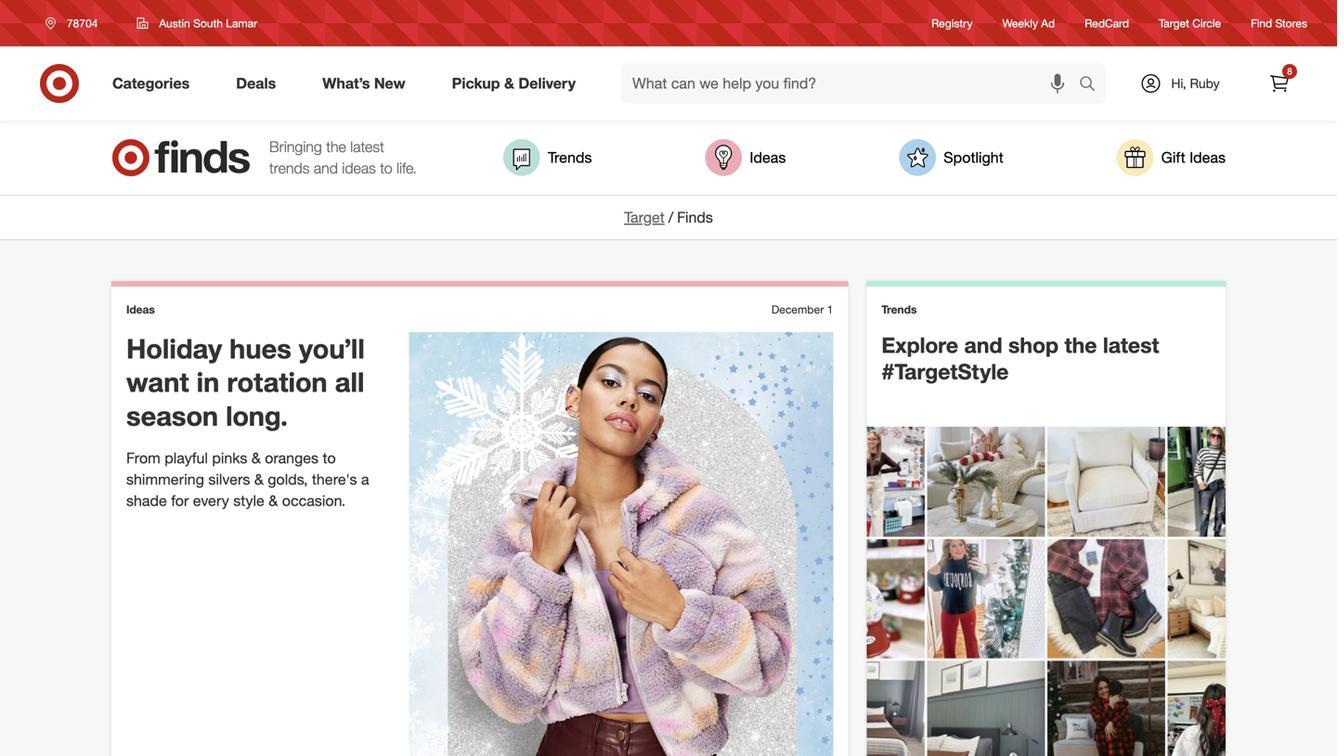 Task type: describe. For each thing, give the bounding box(es) containing it.
and inside 'explore and shop the latest #targetstyle'
[[964, 332, 1003, 358]]

holiday
[[126, 332, 222, 365]]

ideas link
[[705, 139, 786, 176]]

What can we help you find? suggestions appear below search field
[[621, 63, 1084, 104]]

what's
[[322, 74, 370, 92]]

categories link
[[97, 63, 213, 104]]

season
[[126, 400, 218, 433]]

gift
[[1161, 149, 1186, 167]]

2 horizontal spatial ideas
[[1190, 149, 1226, 167]]

to inside from playful pinks & oranges to shimmering silvers & golds, there's a shade for every style & occasion.
[[323, 450, 336, 468]]

weekly ad link
[[1003, 15, 1055, 31]]

& right pickup
[[504, 74, 514, 92]]

silvers
[[208, 471, 250, 489]]

& up style
[[254, 471, 264, 489]]

ideas
[[342, 159, 376, 177]]

collage of people showing off their #targetstyle image
[[867, 427, 1226, 757]]

lamar
[[226, 16, 257, 30]]

bringing
[[269, 138, 322, 156]]

the inside bringing the latest trends and ideas to life.
[[326, 138, 346, 156]]

gift ideas
[[1161, 149, 1226, 167]]

target link
[[624, 208, 665, 227]]

trends
[[269, 159, 310, 177]]

holiday hues you'll want in rotation all season long.
[[126, 332, 365, 433]]

austin south lamar button
[[125, 7, 269, 40]]

find stores link
[[1251, 15, 1308, 31]]

playful
[[165, 450, 208, 468]]

78704 button
[[33, 7, 117, 40]]

there's
[[312, 471, 357, 489]]

search button
[[1071, 63, 1115, 108]]

from
[[126, 450, 160, 468]]

shade
[[126, 492, 167, 510]]

explore and shop the latest #targetstyle
[[882, 332, 1159, 385]]

stores
[[1276, 16, 1308, 30]]

#targetstyle
[[882, 359, 1009, 385]]

pickup
[[452, 74, 500, 92]]

rotation
[[227, 366, 327, 399]]

the inside 'explore and shop the latest #targetstyle'
[[1065, 332, 1097, 358]]

ad
[[1041, 16, 1055, 30]]

registry
[[932, 16, 973, 30]]

hues
[[230, 332, 291, 365]]

/
[[669, 208, 673, 227]]

want
[[126, 366, 189, 399]]

golds,
[[268, 471, 308, 489]]

and inside bringing the latest trends and ideas to life.
[[314, 159, 338, 177]]

deals
[[236, 74, 276, 92]]

explore
[[882, 332, 959, 358]]

spotlight
[[944, 149, 1004, 167]]

finds
[[677, 208, 713, 227]]

for
[[171, 492, 189, 510]]

gift ideas link
[[1117, 139, 1226, 176]]

target for target / finds
[[624, 208, 665, 227]]

austin
[[159, 16, 190, 30]]

target circle
[[1159, 16, 1221, 30]]

pickup & delivery link
[[436, 63, 599, 104]]

bringing the latest trends and ideas to life.
[[269, 138, 417, 177]]

find
[[1251, 16, 1272, 30]]



Task type: vqa. For each thing, say whether or not it's contained in the screenshot.
Target to the right
yes



Task type: locate. For each thing, give the bounding box(es) containing it.
0 horizontal spatial the
[[326, 138, 346, 156]]

pinks
[[212, 450, 247, 468]]

what's new
[[322, 74, 406, 92]]

0 vertical spatial trends
[[548, 149, 592, 167]]

1
[[827, 303, 833, 317]]

registry link
[[932, 15, 973, 31]]

in
[[197, 366, 219, 399]]

holiday hues you'll want in rotation all season long. image
[[409, 332, 833, 757]]

circle
[[1193, 16, 1221, 30]]

1 horizontal spatial latest
[[1103, 332, 1159, 358]]

to left life.
[[380, 159, 393, 177]]

south
[[193, 16, 223, 30]]

1 horizontal spatial target
[[1159, 16, 1190, 30]]

what's new link
[[307, 63, 429, 104]]

0 vertical spatial the
[[326, 138, 346, 156]]

trends link
[[503, 139, 592, 176]]

every
[[193, 492, 229, 510]]

categories
[[112, 74, 190, 92]]

1 vertical spatial target
[[624, 208, 665, 227]]

the
[[326, 138, 346, 156], [1065, 332, 1097, 358]]

to inside bringing the latest trends and ideas to life.
[[380, 159, 393, 177]]

0 horizontal spatial and
[[314, 159, 338, 177]]

0 horizontal spatial trends
[[548, 149, 592, 167]]

life.
[[397, 159, 417, 177]]

hi, ruby
[[1171, 75, 1220, 91]]

trends up explore
[[882, 303, 917, 317]]

search
[[1071, 76, 1115, 94]]

redcard
[[1085, 16, 1129, 30]]

and
[[314, 159, 338, 177], [964, 332, 1003, 358]]

delivery
[[519, 74, 576, 92]]

redcard link
[[1085, 15, 1129, 31]]

target for target circle
[[1159, 16, 1190, 30]]

shimmering
[[126, 471, 204, 489]]

pickup & delivery
[[452, 74, 576, 92]]

0 horizontal spatial latest
[[350, 138, 384, 156]]

& right pinks
[[251, 450, 261, 468]]

target circle link
[[1159, 15, 1221, 31]]

the right shop
[[1065, 332, 1097, 358]]

0 vertical spatial latest
[[350, 138, 384, 156]]

1 vertical spatial and
[[964, 332, 1003, 358]]

to up there's
[[323, 450, 336, 468]]

style
[[233, 492, 264, 510]]

and up #targetstyle
[[964, 332, 1003, 358]]

the up ideas
[[326, 138, 346, 156]]

1 vertical spatial to
[[323, 450, 336, 468]]

ruby
[[1190, 75, 1220, 91]]

1 horizontal spatial and
[[964, 332, 1003, 358]]

spotlight link
[[899, 139, 1004, 176]]

weekly ad
[[1003, 16, 1055, 30]]

target
[[1159, 16, 1190, 30], [624, 208, 665, 227]]

find stores
[[1251, 16, 1308, 30]]

1 horizontal spatial to
[[380, 159, 393, 177]]

deals link
[[220, 63, 299, 104]]

austin south lamar
[[159, 16, 257, 30]]

target / finds
[[624, 208, 713, 227]]

8
[[1287, 65, 1293, 77]]

latest
[[350, 138, 384, 156], [1103, 332, 1159, 358]]

target left circle
[[1159, 16, 1190, 30]]

trends
[[548, 149, 592, 167], [882, 303, 917, 317]]

0 horizontal spatial target
[[624, 208, 665, 227]]

1 vertical spatial the
[[1065, 332, 1097, 358]]

1 horizontal spatial ideas
[[750, 149, 786, 167]]

1 horizontal spatial the
[[1065, 332, 1097, 358]]

occasion.
[[282, 492, 346, 510]]

&
[[504, 74, 514, 92], [251, 450, 261, 468], [254, 471, 264, 489], [269, 492, 278, 510]]

a
[[361, 471, 369, 489]]

target finds image
[[111, 139, 251, 176]]

1 vertical spatial latest
[[1103, 332, 1159, 358]]

0 vertical spatial and
[[314, 159, 338, 177]]

and left ideas
[[314, 159, 338, 177]]

0 vertical spatial target
[[1159, 16, 1190, 30]]

1 horizontal spatial trends
[[882, 303, 917, 317]]

78704
[[67, 16, 98, 30]]

all
[[335, 366, 364, 399]]

0 vertical spatial to
[[380, 159, 393, 177]]

long.
[[226, 400, 288, 433]]

weekly
[[1003, 16, 1038, 30]]

new
[[374, 74, 406, 92]]

1 vertical spatial trends
[[882, 303, 917, 317]]

0 horizontal spatial to
[[323, 450, 336, 468]]

& right style
[[269, 492, 278, 510]]

ideas
[[750, 149, 786, 167], [1190, 149, 1226, 167], [126, 303, 155, 317]]

oranges
[[265, 450, 319, 468]]

8 link
[[1259, 63, 1300, 104]]

latest inside 'explore and shop the latest #targetstyle'
[[1103, 332, 1159, 358]]

december
[[772, 303, 824, 317]]

to
[[380, 159, 393, 177], [323, 450, 336, 468]]

0 horizontal spatial ideas
[[126, 303, 155, 317]]

target left the /
[[624, 208, 665, 227]]

from playful pinks & oranges to shimmering silvers & golds, there's a shade for every style & occasion.
[[126, 450, 369, 510]]

latest inside bringing the latest trends and ideas to life.
[[350, 138, 384, 156]]

shop
[[1009, 332, 1059, 358]]

you'll
[[299, 332, 365, 365]]

december 1
[[772, 303, 833, 317]]

hi,
[[1171, 75, 1186, 91]]

trends down the delivery
[[548, 149, 592, 167]]



